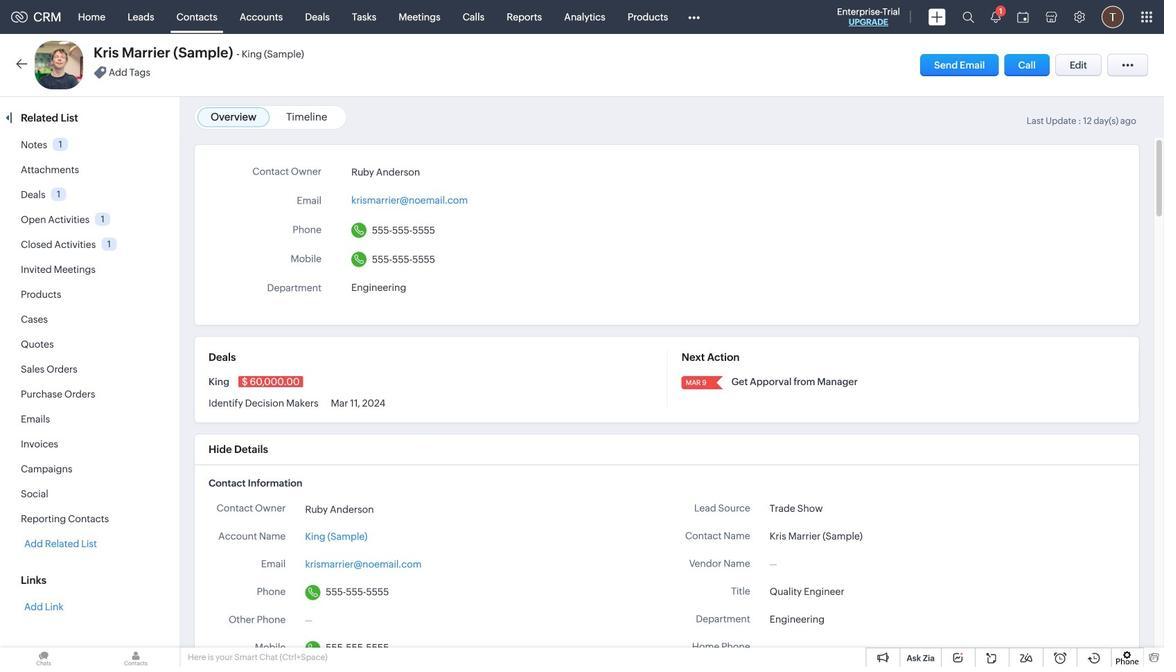 Task type: describe. For each thing, give the bounding box(es) containing it.
profile image
[[1102, 6, 1124, 28]]

logo image
[[11, 11, 28, 23]]

create menu element
[[920, 0, 954, 34]]

calendar image
[[1017, 11, 1029, 23]]



Task type: locate. For each thing, give the bounding box(es) containing it.
profile element
[[1094, 0, 1132, 34]]

Other Modules field
[[679, 6, 709, 28]]

signals element
[[983, 0, 1009, 34]]

search image
[[963, 11, 974, 23]]

contacts image
[[92, 648, 179, 667]]

create menu image
[[929, 9, 946, 25]]

chats image
[[0, 648, 87, 667]]

search element
[[954, 0, 983, 34]]



Task type: vqa. For each thing, say whether or not it's contained in the screenshot.
the Profile 'ELEMENT'
yes



